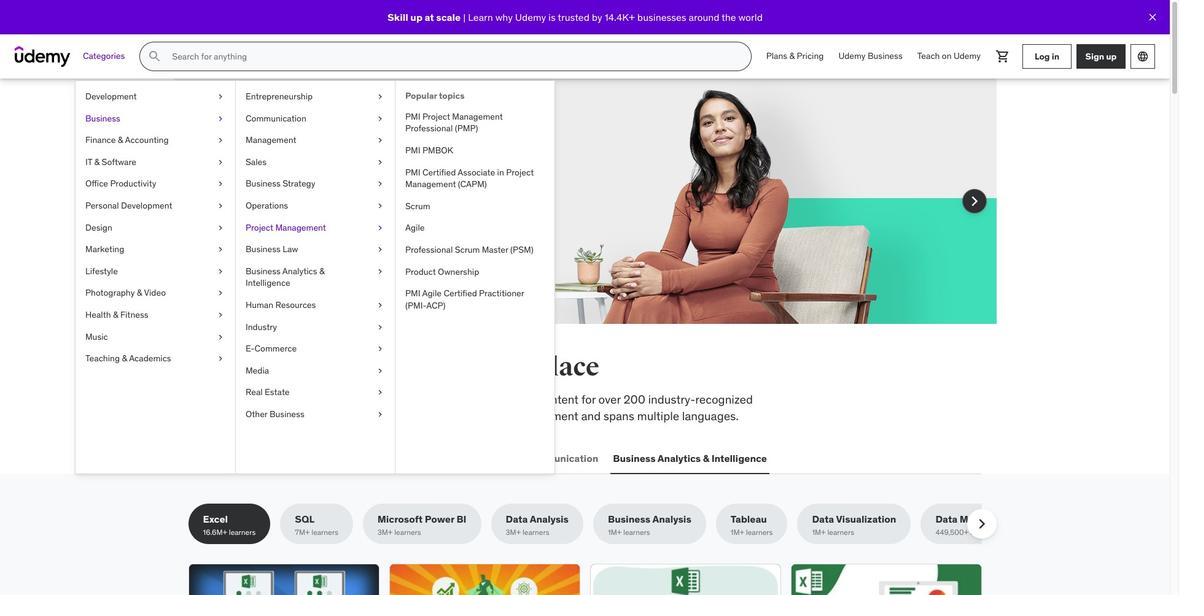 Task type: vqa. For each thing, say whether or not it's contained in the screenshot.
learners inside Data Analysis 3M+ learners
yes



Task type: locate. For each thing, give the bounding box(es) containing it.
xsmall image for management
[[375, 135, 385, 147]]

analysis for business analysis
[[653, 514, 692, 526]]

learners inside data visualization 1m+ learners
[[828, 529, 855, 538]]

1 vertical spatial the
[[229, 352, 269, 383]]

communication inside "button"
[[524, 453, 599, 465]]

plans & pricing
[[766, 50, 824, 62]]

& inside plans & pricing link
[[790, 50, 795, 62]]

0 horizontal spatial for
[[263, 163, 277, 178]]

Search for anything text field
[[170, 46, 736, 67]]

carousel element
[[174, 79, 997, 354]]

professional
[[405, 123, 453, 134], [405, 244, 453, 256]]

communication down entrepreneurship
[[246, 113, 306, 124]]

3m+ inside data analysis 3m+ learners
[[506, 529, 521, 538]]

development down the categories dropdown button on the top of page
[[85, 91, 137, 102]]

0 vertical spatial communication
[[246, 113, 306, 124]]

personal
[[85, 200, 119, 211]]

agile up product
[[405, 223, 425, 234]]

strategy
[[283, 178, 315, 189]]

business analytics & intelligence down languages.
[[613, 453, 767, 465]]

1 vertical spatial for
[[582, 393, 596, 407]]

1 vertical spatial in
[[497, 167, 504, 178]]

0 horizontal spatial your
[[280, 163, 303, 178]]

professional up product
[[405, 244, 453, 256]]

1 1m+ from the left
[[608, 529, 622, 538]]

skills inside covering critical workplace skills to technical topics, including prep content for over 200 industry-recognized certifications, our catalog supports well-rounded professional development and spans multiple languages.
[[332, 393, 358, 407]]

1 horizontal spatial your
[[374, 163, 396, 178]]

2 pmi from the top
[[405, 145, 421, 156]]

human
[[246, 300, 273, 311]]

music link
[[76, 327, 235, 348]]

0 horizontal spatial intelligence
[[246, 278, 290, 289]]

learn
[[468, 11, 493, 23]]

you for skills
[[344, 352, 389, 383]]

photography & video link
[[76, 283, 235, 305]]

certified down ownership
[[444, 288, 477, 299]]

xsmall image inside the business law link
[[375, 244, 385, 256]]

2 learners from the left
[[312, 529, 338, 538]]

xsmall image for other business
[[375, 409, 385, 421]]

skill up at scale | learn why udemy is trusted by 14.4k+ businesses around the world
[[388, 11, 763, 23]]

at
[[425, 11, 434, 23]]

& left video
[[137, 288, 142, 299]]

project right associate
[[506, 167, 534, 178]]

pmi down popular
[[405, 111, 421, 122]]

project inside pmi project management professional (pmp)
[[423, 111, 450, 122]]

ownership
[[438, 266, 479, 277]]

& inside the finance & accounting link
[[118, 135, 123, 146]]

analytics for business analytics & intelligence button
[[658, 453, 701, 465]]

for up business strategy
[[263, 163, 277, 178]]

2 vertical spatial development
[[214, 453, 277, 465]]

photography & video
[[85, 288, 166, 299]]

1m+ inside data visualization 1m+ learners
[[812, 529, 826, 538]]

0 horizontal spatial in
[[457, 352, 481, 383]]

analysis inside business analysis 1m+ learners
[[653, 514, 692, 526]]

pmi for pmi agile certified practitioner (pmi-acp)
[[405, 288, 421, 299]]

shopping cart with 0 items image
[[996, 49, 1011, 64]]

0 vertical spatial scrum
[[405, 201, 430, 212]]

lifestyle
[[85, 266, 118, 277]]

xsmall image inside human resources link
[[375, 300, 385, 312]]

finance
[[85, 135, 116, 146]]

for up the and
[[582, 393, 596, 407]]

xsmall image inside project management link
[[375, 222, 385, 234]]

1 vertical spatial communication
[[524, 453, 599, 465]]

& inside health & fitness link
[[113, 310, 118, 321]]

power
[[425, 514, 455, 526]]

& inside teaching & academics link
[[122, 353, 127, 364]]

pmi up (pmi-
[[405, 288, 421, 299]]

xsmall image for media
[[375, 365, 385, 377]]

topics,
[[424, 393, 459, 407]]

xsmall image inside the finance & accounting link
[[216, 135, 225, 147]]

xsmall image inside 'business strategy' link
[[375, 178, 385, 190]]

3 data from the left
[[936, 514, 958, 526]]

data inside data visualization 1m+ learners
[[812, 514, 834, 526]]

xsmall image inside entrepreneurship link
[[375, 91, 385, 103]]

learning that gets you skills for your present (and your future). get started with us.
[[233, 132, 458, 194]]

& inside business analytics & intelligence
[[319, 266, 325, 277]]

pmi up future).
[[405, 145, 421, 156]]

xsmall image inside it & software link
[[216, 157, 225, 169]]

2 horizontal spatial 1m+
[[812, 529, 826, 538]]

popular
[[405, 90, 437, 101]]

xsmall image for sales
[[375, 157, 385, 169]]

0 vertical spatial you
[[416, 132, 451, 158]]

5 learners from the left
[[624, 529, 650, 538]]

1 vertical spatial analytics
[[658, 453, 701, 465]]

1 pmi from the top
[[405, 111, 421, 122]]

intelligence up human
[[246, 278, 290, 289]]

xsmall image inside the business link
[[216, 113, 225, 125]]

recognized
[[696, 393, 753, 407]]

2 professional from the top
[[405, 244, 453, 256]]

xsmall image inside health & fitness link
[[216, 310, 225, 322]]

1 analysis from the left
[[530, 514, 569, 526]]

udemy image
[[15, 46, 71, 67]]

xsmall image
[[216, 91, 225, 103], [375, 91, 385, 103], [216, 113, 225, 125], [375, 135, 385, 147], [216, 157, 225, 169], [216, 200, 225, 212], [375, 200, 385, 212], [375, 222, 385, 234], [375, 266, 385, 278], [216, 310, 225, 322], [216, 331, 225, 343], [375, 343, 385, 356], [375, 365, 385, 377], [375, 409, 385, 421]]

0 vertical spatial certified
[[423, 167, 456, 178]]

xsmall image inside other business link
[[375, 409, 385, 421]]

& right health
[[113, 310, 118, 321]]

xsmall image inside "music" link
[[216, 331, 225, 343]]

topic filters element
[[188, 504, 1019, 545]]

(pmi-
[[405, 300, 426, 311]]

(pmp)
[[455, 123, 478, 134]]

business inside 'business strategy' link
[[246, 178, 281, 189]]

xsmall image for communication
[[375, 113, 385, 125]]

pmi certified associate in project management (capm)
[[405, 167, 534, 190]]

1 horizontal spatial in
[[497, 167, 504, 178]]

agile inside pmi agile certified practitioner (pmi-acp)
[[422, 288, 442, 299]]

one
[[486, 352, 530, 383]]

the
[[722, 11, 736, 23], [229, 352, 269, 383]]

0 vertical spatial project
[[423, 111, 450, 122]]

xsmall image inside 'media' link
[[375, 365, 385, 377]]

1 data from the left
[[506, 514, 528, 526]]

it & software
[[85, 157, 136, 168]]

categories button
[[76, 42, 132, 71]]

xsmall image for development
[[216, 91, 225, 103]]

7 learners from the left
[[828, 529, 855, 538]]

xsmall image for finance & accounting
[[216, 135, 225, 147]]

1 horizontal spatial communication
[[524, 453, 599, 465]]

certifications,
[[188, 409, 259, 424]]

1 3m+ from the left
[[378, 529, 393, 538]]

xsmall image inside operations 'link'
[[375, 200, 385, 212]]

learners inside sql 7m+ learners
[[312, 529, 338, 538]]

0 vertical spatial the
[[722, 11, 736, 23]]

you for gets
[[416, 132, 451, 158]]

around
[[689, 11, 720, 23]]

2 horizontal spatial project
[[506, 167, 534, 178]]

operations link
[[236, 195, 395, 217]]

up left at in the left top of the page
[[411, 11, 423, 23]]

business analytics & intelligence button
[[611, 444, 770, 474]]

data right bi
[[506, 514, 528, 526]]

and
[[581, 409, 601, 424]]

learners inside tableau 1m+ learners
[[746, 529, 773, 538]]

place
[[535, 352, 600, 383]]

business
[[868, 50, 903, 62], [85, 113, 120, 124], [246, 178, 281, 189], [246, 244, 281, 255], [246, 266, 281, 277], [270, 409, 305, 420], [613, 453, 656, 465], [608, 514, 651, 526]]

1 vertical spatial professional
[[405, 244, 453, 256]]

3m+ inside microsoft power bi 3m+ learners
[[378, 529, 393, 538]]

0 horizontal spatial 3m+
[[378, 529, 393, 538]]

200
[[624, 393, 646, 407]]

development right web
[[214, 453, 277, 465]]

product
[[405, 266, 436, 277]]

& down the business law link
[[319, 266, 325, 277]]

business analytics & intelligence up human resources
[[246, 266, 325, 289]]

submit search image
[[148, 49, 162, 64]]

0 horizontal spatial communication
[[246, 113, 306, 124]]

skills up workplace
[[273, 352, 340, 383]]

4 learners from the left
[[523, 529, 550, 538]]

& inside it & software link
[[94, 157, 100, 168]]

2 data from the left
[[812, 514, 834, 526]]

data for data analysis
[[506, 514, 528, 526]]

industry link
[[236, 317, 395, 339]]

xsmall image inside e-commerce link
[[375, 343, 385, 356]]

analytics down multiple at bottom
[[658, 453, 701, 465]]

1 horizontal spatial analytics
[[658, 453, 701, 465]]

web
[[191, 453, 212, 465]]

xsmall image for entrepreneurship
[[375, 91, 385, 103]]

xsmall image inside real estate link
[[375, 387, 385, 399]]

development down office productivity link
[[121, 200, 172, 211]]

plans
[[766, 50, 788, 62]]

xsmall image inside office productivity link
[[216, 178, 225, 190]]

video
[[144, 288, 166, 299]]

0 vertical spatial professional
[[405, 123, 453, 134]]

languages.
[[682, 409, 739, 424]]

pmi inside pmi agile certified practitioner (pmi-acp)
[[405, 288, 421, 299]]

business analytics & intelligence inside button
[[613, 453, 767, 465]]

estate
[[265, 387, 290, 398]]

449,500+
[[936, 529, 969, 538]]

pmi down pmi pmbok
[[405, 167, 421, 178]]

analytics inside business analytics & intelligence
[[282, 266, 317, 277]]

intelligence inside button
[[712, 453, 767, 465]]

1m+ inside business analysis 1m+ learners
[[608, 529, 622, 538]]

analytics for business analytics & intelligence link
[[282, 266, 317, 277]]

pmi inside the pmi pmbok link
[[405, 145, 421, 156]]

1 vertical spatial you
[[344, 352, 389, 383]]

scrum link
[[396, 196, 555, 218]]

leadership
[[381, 453, 433, 465]]

2 3m+ from the left
[[506, 529, 521, 538]]

analytics down law
[[282, 266, 317, 277]]

xsmall image inside the development link
[[216, 91, 225, 103]]

your right (and
[[374, 163, 396, 178]]

1 horizontal spatial for
[[582, 393, 596, 407]]

bi
[[457, 514, 467, 526]]

1 horizontal spatial project
[[423, 111, 450, 122]]

development inside "link"
[[121, 200, 172, 211]]

communication for "communication" "link"
[[246, 113, 306, 124]]

1 vertical spatial skills
[[332, 393, 358, 407]]

& right finance
[[118, 135, 123, 146]]

1m+ for business analysis
[[608, 529, 622, 538]]

0 horizontal spatial project
[[246, 222, 273, 233]]

xsmall image for photography & video
[[216, 288, 225, 300]]

log
[[1035, 51, 1050, 62]]

resources
[[276, 300, 316, 311]]

0 vertical spatial analytics
[[282, 266, 317, 277]]

intelligence down languages.
[[712, 453, 767, 465]]

future).
[[399, 163, 436, 178]]

1 horizontal spatial you
[[416, 132, 451, 158]]

0 vertical spatial for
[[263, 163, 277, 178]]

data inside 'data modeling 449,500+ learners'
[[936, 514, 958, 526]]

1 horizontal spatial business analytics & intelligence
[[613, 453, 767, 465]]

intelligence inside business analytics & intelligence
[[246, 278, 290, 289]]

0 horizontal spatial analytics
[[282, 266, 317, 277]]

0 horizontal spatial up
[[411, 11, 423, 23]]

in right log
[[1052, 51, 1060, 62]]

& right plans in the right top of the page
[[790, 50, 795, 62]]

project
[[423, 111, 450, 122], [506, 167, 534, 178], [246, 222, 273, 233]]

communication inside "link"
[[246, 113, 306, 124]]

data inside data analysis 3m+ learners
[[506, 514, 528, 526]]

xsmall image for marketing
[[216, 244, 225, 256]]

xsmall image for e-commerce
[[375, 343, 385, 356]]

real
[[246, 387, 263, 398]]

xsmall image for industry
[[375, 322, 385, 334]]

data up 449,500+
[[936, 514, 958, 526]]

project down popular topics
[[423, 111, 450, 122]]

data left visualization
[[812, 514, 834, 526]]

1 horizontal spatial up
[[1107, 51, 1117, 62]]

your up strategy
[[280, 163, 303, 178]]

1 vertical spatial intelligence
[[712, 453, 767, 465]]

business law link
[[236, 239, 395, 261]]

started
[[233, 179, 270, 194]]

with
[[273, 179, 295, 194]]

media
[[246, 365, 269, 376]]

pmi inside pmi project management professional (pmp)
[[405, 111, 421, 122]]

1 horizontal spatial data
[[812, 514, 834, 526]]

tableau 1m+ learners
[[731, 514, 773, 538]]

xsmall image inside the management link
[[375, 135, 385, 147]]

xsmall image inside teaching & academics link
[[216, 353, 225, 365]]

certified inside pmi agile certified practitioner (pmi-acp)
[[444, 288, 477, 299]]

xsmall image for personal development
[[216, 200, 225, 212]]

0 horizontal spatial data
[[506, 514, 528, 526]]

udemy left the is
[[515, 11, 546, 23]]

(capm)
[[458, 179, 487, 190]]

2 analysis from the left
[[653, 514, 692, 526]]

1 vertical spatial business analytics & intelligence
[[613, 453, 767, 465]]

in right associate
[[497, 167, 504, 178]]

professional up pmi pmbok
[[405, 123, 453, 134]]

master
[[482, 244, 509, 256]]

xsmall image inside marketing 'link'
[[216, 244, 225, 256]]

learners inside microsoft power bi 3m+ learners
[[395, 529, 421, 538]]

scrum down future).
[[405, 201, 430, 212]]

xsmall image for health & fitness
[[216, 310, 225, 322]]

6 learners from the left
[[746, 529, 773, 538]]

1 horizontal spatial udemy
[[839, 50, 866, 62]]

management up (pmp)
[[452, 111, 503, 122]]

agile up acp) in the left bottom of the page
[[422, 288, 442, 299]]

need
[[393, 352, 453, 383]]

up for skill
[[411, 11, 423, 23]]

2 vertical spatial project
[[246, 222, 273, 233]]

pmi pmbok
[[405, 145, 453, 156]]

development inside button
[[214, 453, 277, 465]]

learners inside 'data modeling 449,500+ learners'
[[971, 529, 997, 538]]

xsmall image for real estate
[[375, 387, 385, 399]]

you
[[416, 132, 451, 158], [344, 352, 389, 383]]

0 vertical spatial up
[[411, 11, 423, 23]]

management down future).
[[405, 179, 456, 190]]

present
[[305, 163, 345, 178]]

management inside 'pmi certified associate in project management (capm)'
[[405, 179, 456, 190]]

project management
[[246, 222, 326, 233]]

skills up supports at the bottom left of the page
[[332, 393, 358, 407]]

2 1m+ from the left
[[731, 529, 745, 538]]

2 horizontal spatial udemy
[[954, 50, 981, 62]]

2 horizontal spatial in
[[1052, 51, 1060, 62]]

xsmall image inside design link
[[216, 222, 225, 234]]

xsmall image for music
[[216, 331, 225, 343]]

& down languages.
[[703, 453, 710, 465]]

xsmall image inside business analytics & intelligence link
[[375, 266, 385, 278]]

pmi agile certified practitioner (pmi-acp)
[[405, 288, 524, 311]]

3 learners from the left
[[395, 529, 421, 538]]

up right sign
[[1107, 51, 1117, 62]]

management up law
[[275, 222, 326, 233]]

1 vertical spatial development
[[121, 200, 172, 211]]

xsmall image for business law
[[375, 244, 385, 256]]

0 vertical spatial in
[[1052, 51, 1060, 62]]

you up get
[[416, 132, 451, 158]]

for inside the learning that gets you skills for your present (and your future). get started with us.
[[263, 163, 277, 178]]

1 learners from the left
[[229, 529, 256, 538]]

associate
[[458, 167, 495, 178]]

in up including
[[457, 352, 481, 383]]

2 vertical spatial in
[[457, 352, 481, 383]]

xsmall image for design
[[216, 222, 225, 234]]

pmbok
[[423, 145, 453, 156]]

udemy right "pricing"
[[839, 50, 866, 62]]

analysis inside data analysis 3m+ learners
[[530, 514, 569, 526]]

xsmall image
[[375, 113, 385, 125], [216, 135, 225, 147], [375, 157, 385, 169], [216, 178, 225, 190], [375, 178, 385, 190], [216, 222, 225, 234], [216, 244, 225, 256], [375, 244, 385, 256], [216, 266, 225, 278], [216, 288, 225, 300], [375, 300, 385, 312], [375, 322, 385, 334], [216, 353, 225, 365], [375, 387, 385, 399]]

entrepreneurship link
[[236, 86, 395, 108]]

1 vertical spatial certified
[[444, 288, 477, 299]]

communication down "development"
[[524, 453, 599, 465]]

0 vertical spatial intelligence
[[246, 278, 290, 289]]

project inside 'pmi certified associate in project management (capm)'
[[506, 167, 534, 178]]

xsmall image inside sales link
[[375, 157, 385, 169]]

project down operations
[[246, 222, 273, 233]]

pmi for pmi certified associate in project management (capm)
[[405, 167, 421, 178]]

4 pmi from the top
[[405, 288, 421, 299]]

1 vertical spatial agile
[[422, 288, 442, 299]]

you inside the learning that gets you skills for your present (and your future). get started with us.
[[416, 132, 451, 158]]

1 horizontal spatial analysis
[[653, 514, 692, 526]]

e-commerce
[[246, 343, 297, 355]]

2 your from the left
[[374, 163, 396, 178]]

0 horizontal spatial analysis
[[530, 514, 569, 526]]

learners
[[229, 529, 256, 538], [312, 529, 338, 538], [395, 529, 421, 538], [523, 529, 550, 538], [624, 529, 650, 538], [746, 529, 773, 538], [828, 529, 855, 538], [971, 529, 997, 538]]

xsmall image inside industry link
[[375, 322, 385, 334]]

topics
[[439, 90, 465, 101]]

0 vertical spatial business analytics & intelligence
[[246, 266, 325, 289]]

teach on udemy
[[918, 50, 981, 62]]

scrum down agile link
[[455, 244, 480, 256]]

2 horizontal spatial data
[[936, 514, 958, 526]]

xsmall image inside "communication" "link"
[[375, 113, 385, 125]]

1 vertical spatial project
[[506, 167, 534, 178]]

0 horizontal spatial business analytics & intelligence
[[246, 266, 325, 289]]

certified down pmbok
[[423, 167, 456, 178]]

next image
[[965, 192, 984, 211]]

& right the it
[[94, 157, 100, 168]]

1 horizontal spatial 3m+
[[506, 529, 521, 538]]

& for academics
[[122, 353, 127, 364]]

3 1m+ from the left
[[812, 529, 826, 538]]

all the skills you need in one place
[[188, 352, 600, 383]]

health & fitness link
[[76, 305, 235, 327]]

analytics inside button
[[658, 453, 701, 465]]

the left world
[[722, 11, 736, 23]]

critical
[[238, 393, 273, 407]]

3 pmi from the top
[[405, 167, 421, 178]]

0 horizontal spatial 1m+
[[608, 529, 622, 538]]

you up to
[[344, 352, 389, 383]]

1 horizontal spatial intelligence
[[712, 453, 767, 465]]

1 vertical spatial up
[[1107, 51, 1117, 62]]

xsmall image inside "photography & video" link
[[216, 288, 225, 300]]

photography
[[85, 288, 135, 299]]

udemy right on
[[954, 50, 981, 62]]

the up real
[[229, 352, 269, 383]]

1 horizontal spatial 1m+
[[731, 529, 745, 538]]

1 vertical spatial scrum
[[455, 244, 480, 256]]

1 professional from the top
[[405, 123, 453, 134]]

0 horizontal spatial you
[[344, 352, 389, 383]]

& right the teaching
[[122, 353, 127, 364]]

development for web
[[214, 453, 277, 465]]

business analytics & intelligence for business analytics & intelligence link
[[246, 266, 325, 289]]

xsmall image inside the lifestyle link
[[216, 266, 225, 278]]

udemy inside teach on udemy link
[[954, 50, 981, 62]]

pmi pmbok link
[[396, 140, 555, 162]]

microsoft
[[378, 514, 423, 526]]

certified inside 'pmi certified associate in project management (capm)'
[[423, 167, 456, 178]]

& inside "photography & video" link
[[137, 288, 142, 299]]

pmi inside 'pmi certified associate in project management (capm)'
[[405, 167, 421, 178]]

xsmall image inside personal development "link"
[[216, 200, 225, 212]]

8 learners from the left
[[971, 529, 997, 538]]

plans & pricing link
[[759, 42, 831, 71]]



Task type: describe. For each thing, give the bounding box(es) containing it.
in inside 'pmi certified associate in project management (capm)'
[[497, 167, 504, 178]]

scale
[[436, 11, 461, 23]]

for inside covering critical workplace skills to technical topics, including prep content for over 200 industry-recognized certifications, our catalog supports well-rounded professional development and spans multiple languages.
[[582, 393, 596, 407]]

tableau
[[731, 514, 767, 526]]

modeling
[[960, 514, 1004, 526]]

businesses
[[638, 11, 687, 23]]

excel
[[203, 514, 228, 526]]

covering
[[188, 393, 235, 407]]

practitioner
[[479, 288, 524, 299]]

excel 16.6m+ learners
[[203, 514, 256, 538]]

technical
[[374, 393, 421, 407]]

0 vertical spatial skills
[[273, 352, 340, 383]]

pmi agile certified practitioner (pmi-acp) link
[[396, 283, 555, 317]]

pmi for pmi pmbok
[[405, 145, 421, 156]]

skill
[[388, 11, 408, 23]]

sales link
[[236, 152, 395, 173]]

sign up
[[1086, 51, 1117, 62]]

data for data modeling
[[936, 514, 958, 526]]

& for pricing
[[790, 50, 795, 62]]

on
[[942, 50, 952, 62]]

& for video
[[137, 288, 142, 299]]

personal development link
[[76, 195, 235, 217]]

|
[[463, 11, 466, 23]]

accounting
[[125, 135, 169, 146]]

finance & accounting
[[85, 135, 169, 146]]

next image
[[972, 515, 992, 535]]

popular topics
[[405, 90, 465, 101]]

real estate link
[[236, 382, 395, 404]]

sql
[[295, 514, 315, 526]]

up for sign
[[1107, 51, 1117, 62]]

learners inside business analysis 1m+ learners
[[624, 529, 650, 538]]

teaching & academics
[[85, 353, 171, 364]]

communication button
[[522, 444, 601, 474]]

& for software
[[94, 157, 100, 168]]

analysis for data analysis
[[530, 514, 569, 526]]

law
[[283, 244, 298, 255]]

fitness
[[120, 310, 148, 321]]

learning
[[233, 132, 323, 158]]

professional scrum master (psm)
[[405, 244, 534, 256]]

our
[[262, 409, 279, 424]]

agile link
[[396, 218, 555, 240]]

professional scrum master (psm) link
[[396, 240, 555, 261]]

xsmall image for it & software
[[216, 157, 225, 169]]

pmi certified associate in project management (capm) link
[[396, 162, 555, 196]]

0 vertical spatial development
[[85, 91, 137, 102]]

1 horizontal spatial scrum
[[455, 244, 480, 256]]

productivity
[[110, 178, 156, 189]]

intelligence for business analytics & intelligence button
[[712, 453, 767, 465]]

close image
[[1147, 11, 1159, 23]]

xsmall image for project management
[[375, 222, 385, 234]]

entrepreneurship
[[246, 91, 313, 102]]

lifestyle link
[[76, 261, 235, 283]]

learners inside data analysis 3m+ learners
[[523, 529, 550, 538]]

pmi project management professional (pmp)
[[405, 111, 503, 134]]

categories
[[83, 50, 125, 62]]

development for personal
[[121, 200, 172, 211]]

world
[[739, 11, 763, 23]]

14.4k+
[[605, 11, 635, 23]]

1m+ for data visualization
[[812, 529, 826, 538]]

why
[[496, 11, 513, 23]]

intelligence for business analytics & intelligence link
[[246, 278, 290, 289]]

business inside other business link
[[270, 409, 305, 420]]

development link
[[76, 86, 235, 108]]

communication for communication "button"
[[524, 453, 599, 465]]

0 horizontal spatial scrum
[[405, 201, 430, 212]]

1 horizontal spatial the
[[722, 11, 736, 23]]

xsmall image for office productivity
[[216, 178, 225, 190]]

professional inside pmi project management professional (pmp)
[[405, 123, 453, 134]]

0 horizontal spatial udemy
[[515, 11, 546, 23]]

0 vertical spatial agile
[[405, 223, 425, 234]]

business inside business analytics & intelligence button
[[613, 453, 656, 465]]

choose a language image
[[1137, 50, 1149, 63]]

(and
[[348, 163, 371, 178]]

management link
[[236, 130, 395, 152]]

other business link
[[236, 404, 395, 426]]

to
[[361, 393, 371, 407]]

project management link
[[236, 217, 395, 239]]

1m+ inside tableau 1m+ learners
[[731, 529, 745, 538]]

workplace
[[276, 393, 329, 407]]

pmi for pmi project management professional (pmp)
[[405, 111, 421, 122]]

other business
[[246, 409, 305, 420]]

product ownership link
[[396, 261, 555, 283]]

commerce
[[255, 343, 297, 355]]

project management element
[[395, 81, 555, 474]]

teach on udemy link
[[910, 42, 988, 71]]

marketing link
[[76, 239, 235, 261]]

business inside business analysis 1m+ learners
[[608, 514, 651, 526]]

marketing
[[85, 244, 124, 255]]

spans
[[604, 409, 635, 424]]

data for data visualization
[[812, 514, 834, 526]]

acp)
[[426, 300, 446, 311]]

health
[[85, 310, 111, 321]]

xsmall image for business
[[216, 113, 225, 125]]

business analytics & intelligence link
[[236, 261, 395, 295]]

xsmall image for human resources
[[375, 300, 385, 312]]

by
[[592, 11, 602, 23]]

& for fitness
[[113, 310, 118, 321]]

business analytics & intelligence for business analytics & intelligence button
[[613, 453, 767, 465]]

0 horizontal spatial the
[[229, 352, 269, 383]]

well-
[[372, 409, 398, 424]]

udemy inside udemy business link
[[839, 50, 866, 62]]

xsmall image for lifestyle
[[216, 266, 225, 278]]

learners inside excel 16.6m+ learners
[[229, 529, 256, 538]]

teach
[[918, 50, 940, 62]]

pmi project management professional (pmp) link
[[396, 106, 555, 140]]

teaching & academics link
[[76, 348, 235, 370]]

(psm)
[[511, 244, 534, 256]]

1 your from the left
[[280, 163, 303, 178]]

data analysis 3m+ learners
[[506, 514, 569, 538]]

business strategy
[[246, 178, 315, 189]]

teaching
[[85, 353, 120, 364]]

xsmall image for business analytics & intelligence
[[375, 266, 385, 278]]

business strategy link
[[236, 173, 395, 195]]

& for accounting
[[118, 135, 123, 146]]

get
[[439, 163, 458, 178]]

xsmall image for operations
[[375, 200, 385, 212]]

operations
[[246, 200, 288, 211]]

business inside udemy business link
[[868, 50, 903, 62]]

design
[[85, 222, 112, 233]]

it & software link
[[76, 152, 235, 173]]

covering critical workplace skills to technical topics, including prep content for over 200 industry-recognized certifications, our catalog supports well-rounded professional development and spans multiple languages.
[[188, 393, 753, 424]]

media link
[[236, 360, 395, 382]]

visualization
[[836, 514, 897, 526]]

xsmall image for business strategy
[[375, 178, 385, 190]]

xsmall image for teaching & academics
[[216, 353, 225, 365]]

office productivity
[[85, 178, 156, 189]]

business inside business analytics & intelligence
[[246, 266, 281, 277]]

us.
[[298, 179, 313, 194]]

management up sales
[[246, 135, 296, 146]]

management inside pmi project management professional (pmp)
[[452, 111, 503, 122]]

data visualization 1m+ learners
[[812, 514, 897, 538]]

& inside business analytics & intelligence button
[[703, 453, 710, 465]]



